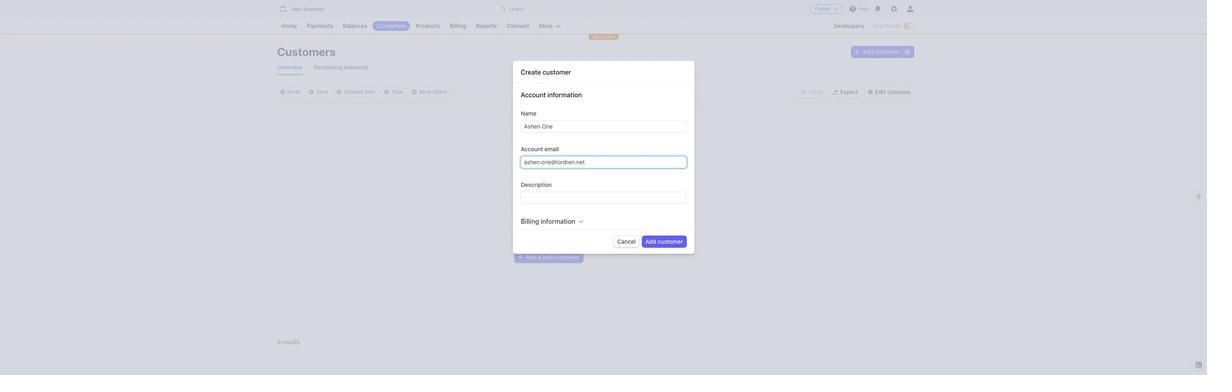 Task type: describe. For each thing, give the bounding box(es) containing it.
billing for billing
[[450, 22, 466, 29]]

subscriptions.
[[514, 224, 551, 231]]

add right cancel
[[645, 238, 656, 245]]

email
[[545, 145, 559, 152]]

bill
[[514, 216, 522, 223]]

overview
[[277, 64, 303, 71]]

svg image
[[518, 254, 522, 259]]

search…
[[509, 6, 529, 12]]

remaining balances link
[[314, 60, 369, 75]]

products link
[[412, 21, 444, 31]]

Search… search field
[[496, 4, 695, 14]]

add more filters image
[[412, 90, 417, 94]]

account email
[[521, 145, 559, 152]]

add down test
[[863, 48, 873, 55]]

one-
[[565, 216, 578, 223]]

overview link
[[277, 60, 303, 75]]

payments
[[307, 22, 333, 29]]

connect
[[507, 22, 529, 29]]

a
[[538, 253, 541, 260]]

help
[[858, 6, 868, 12]]

balances
[[343, 22, 367, 29]]

more
[[531, 234, 545, 241]]

add customer button
[[642, 236, 686, 247]]

more button
[[535, 21, 565, 31]]

svg image inside "copy" button
[[801, 90, 806, 95]]

new
[[292, 6, 302, 12]]

export button
[[830, 86, 862, 98]]

first
[[551, 203, 566, 213]]

home
[[281, 22, 297, 29]]

created date
[[344, 89, 375, 95]]

test data
[[592, 34, 615, 39]]

type
[[391, 89, 403, 95]]

description
[[521, 181, 552, 188]]

add created date image
[[337, 90, 342, 94]]

account information
[[521, 91, 582, 98]]

n
[[905, 49, 909, 55]]

add inside add your first test customer bill customers with one-off or recurring invoices, or subscriptions. learn more
[[514, 203, 530, 213]]

Account email email field
[[521, 156, 686, 168]]

0 vertical spatial customers
[[377, 22, 406, 29]]

results
[[282, 339, 300, 345]]

billing information
[[521, 218, 575, 225]]

reports link
[[472, 21, 501, 31]]

customer inside add your first test customer bill customers with one-off or recurring invoices, or subscriptions. learn more
[[585, 203, 621, 213]]

add type image
[[384, 90, 389, 94]]

remaining balances
[[314, 64, 369, 71]]

filters
[[433, 89, 447, 95]]

payments link
[[303, 21, 337, 31]]

connect link
[[503, 21, 533, 31]]

new business button
[[277, 3, 333, 15]]

add left a
[[526, 253, 536, 260]]

create for create
[[815, 6, 830, 12]]

customers
[[524, 216, 551, 223]]

export
[[840, 88, 858, 95]]

0
[[277, 339, 281, 345]]

create button
[[810, 4, 843, 14]]

test
[[592, 34, 603, 39]]

tab list containing overview
[[277, 60, 914, 75]]

off
[[578, 216, 585, 223]]

email
[[287, 89, 300, 95]]

customers link
[[373, 21, 410, 31]]

account for account email
[[521, 145, 543, 152]]

reports
[[476, 22, 497, 29]]

mode
[[886, 22, 901, 29]]



Task type: vqa. For each thing, say whether or not it's contained in the screenshot.
balances
yes



Task type: locate. For each thing, give the bounding box(es) containing it.
add customer
[[863, 48, 900, 55], [645, 238, 683, 245]]

or
[[586, 216, 592, 223], [643, 216, 648, 223]]

test inside add your first test customer bill customers with one-off or recurring invoices, or subscriptions. learn more
[[568, 203, 583, 213]]

1 vertical spatial account
[[521, 145, 543, 152]]

1 or from the left
[[586, 216, 592, 223]]

created
[[344, 89, 363, 95]]

your
[[532, 203, 549, 213]]

1 horizontal spatial or
[[643, 216, 648, 223]]

copy
[[809, 88, 823, 95]]

1 horizontal spatial add customer
[[863, 48, 900, 55]]

test right a
[[543, 253, 553, 260]]

information down create customer
[[547, 91, 582, 98]]

or right off
[[586, 216, 592, 223]]

Description text field
[[521, 192, 686, 203]]

developers link
[[830, 21, 868, 31]]

tab list
[[277, 60, 914, 75]]

add customer left n
[[863, 48, 900, 55]]

remaining
[[314, 64, 343, 71]]

account left email
[[521, 145, 543, 152]]

0 results
[[277, 339, 300, 345]]

test
[[873, 22, 884, 29]]

1 vertical spatial svg image
[[801, 90, 806, 95]]

information down first
[[541, 218, 575, 225]]

toolbar
[[277, 87, 450, 97]]

account up name
[[521, 91, 546, 98]]

0 horizontal spatial billing
[[450, 22, 466, 29]]

copy button
[[798, 86, 826, 98]]

svg image
[[855, 49, 860, 54], [801, 90, 806, 95]]

test
[[568, 203, 583, 213], [543, 253, 553, 260]]

1 vertical spatial billing
[[521, 218, 539, 225]]

name
[[521, 110, 536, 117]]

0 vertical spatial billing
[[450, 22, 466, 29]]

0 vertical spatial test
[[568, 203, 583, 213]]

date
[[364, 89, 375, 95]]

business
[[303, 6, 324, 12]]

create up developers link
[[815, 6, 830, 12]]

create for create customer
[[521, 68, 541, 76]]

1 horizontal spatial svg image
[[855, 49, 860, 54]]

add a test customer button
[[514, 251, 583, 263]]

customers left products
[[377, 22, 406, 29]]

more inside "button"
[[539, 22, 553, 29]]

information for account information
[[547, 91, 582, 98]]

0 horizontal spatial customers
[[277, 45, 336, 58]]

developers
[[834, 22, 864, 29]]

more filters
[[419, 89, 447, 95]]

1 vertical spatial add customer
[[645, 238, 683, 245]]

svg image left copy
[[801, 90, 806, 95]]

cancel
[[617, 238, 636, 245]]

0 horizontal spatial svg image
[[801, 90, 806, 95]]

2 or from the left
[[643, 216, 648, 223]]

2 account from the top
[[521, 145, 543, 152]]

or right the invoices,
[[643, 216, 648, 223]]

1 horizontal spatial create
[[815, 6, 830, 12]]

toolbar containing email
[[277, 87, 450, 97]]

create customer
[[521, 68, 571, 76]]

create
[[815, 6, 830, 12], [521, 68, 541, 76]]

test mode
[[873, 22, 901, 29]]

0 vertical spatial information
[[547, 91, 582, 98]]

1 account from the top
[[521, 91, 546, 98]]

1 horizontal spatial customers
[[377, 22, 406, 29]]

card
[[316, 89, 328, 95]]

add customer right cancel
[[645, 238, 683, 245]]

1 vertical spatial information
[[541, 218, 575, 225]]

home link
[[277, 21, 301, 31]]

add customer inside button
[[645, 238, 683, 245]]

0 horizontal spatial create
[[521, 68, 541, 76]]

invoices,
[[619, 216, 641, 223]]

edit columns button
[[865, 86, 914, 98]]

0 vertical spatial add customer
[[863, 48, 900, 55]]

billing up the learn more link
[[521, 218, 539, 225]]

0 vertical spatial svg image
[[855, 49, 860, 54]]

billing for billing information
[[521, 218, 539, 225]]

edit columns
[[875, 88, 911, 95]]

billing link
[[446, 21, 470, 31]]

more right connect
[[539, 22, 553, 29]]

with
[[553, 216, 564, 223]]

0 vertical spatial more
[[539, 22, 553, 29]]

products
[[416, 22, 440, 29]]

1 vertical spatial more
[[419, 89, 431, 95]]

more right add more filters icon
[[419, 89, 431, 95]]

billing
[[450, 22, 466, 29], [521, 218, 539, 225]]

Name text field
[[521, 121, 686, 132]]

1 vertical spatial test
[[543, 253, 553, 260]]

recurring
[[593, 216, 617, 223]]

learn
[[514, 234, 529, 241]]

help button
[[846, 2, 872, 15]]

0 vertical spatial create
[[815, 6, 830, 12]]

test up one-
[[568, 203, 583, 213]]

svg image down developers link
[[855, 49, 860, 54]]

learn more link
[[514, 233, 551, 241]]

0 horizontal spatial more
[[419, 89, 431, 95]]

1 vertical spatial create
[[521, 68, 541, 76]]

balances
[[344, 64, 369, 71]]

1 vertical spatial customers
[[277, 45, 336, 58]]

test inside the add a test customer button
[[543, 253, 553, 260]]

data
[[604, 34, 615, 39]]

more for more
[[539, 22, 553, 29]]

add card image
[[309, 90, 314, 94]]

account
[[521, 91, 546, 98], [521, 145, 543, 152]]

edit
[[875, 88, 886, 95]]

add your first test customer bill customers with one-off or recurring invoices, or subscriptions. learn more
[[514, 203, 648, 241]]

columns
[[887, 88, 911, 95]]

billing left reports
[[450, 22, 466, 29]]

1 horizontal spatial billing
[[521, 218, 539, 225]]

more for more filters
[[419, 89, 431, 95]]

add up bill
[[514, 203, 530, 213]]

0 horizontal spatial or
[[586, 216, 592, 223]]

information for billing information
[[541, 218, 575, 225]]

more
[[539, 22, 553, 29], [419, 89, 431, 95]]

1 horizontal spatial more
[[539, 22, 553, 29]]

balances link
[[339, 21, 371, 31]]

new business
[[292, 6, 324, 12]]

add
[[863, 48, 873, 55], [514, 203, 530, 213], [645, 238, 656, 245], [526, 253, 536, 260]]

cancel button
[[614, 236, 639, 247]]

customers
[[377, 22, 406, 29], [277, 45, 336, 58]]

customers up overview
[[277, 45, 336, 58]]

create inside create button
[[815, 6, 830, 12]]

customer
[[875, 48, 900, 55], [543, 68, 571, 76], [585, 203, 621, 213], [658, 238, 683, 245], [554, 253, 580, 260]]

account for account information
[[521, 91, 546, 98]]

create up account information in the left top of the page
[[521, 68, 541, 76]]

0 horizontal spatial test
[[543, 253, 553, 260]]

information
[[547, 91, 582, 98], [541, 218, 575, 225]]

add a test customer
[[526, 253, 580, 260]]

0 horizontal spatial add customer
[[645, 238, 683, 245]]

1 horizontal spatial test
[[568, 203, 583, 213]]

add email image
[[280, 90, 285, 94]]

0 vertical spatial account
[[521, 91, 546, 98]]



